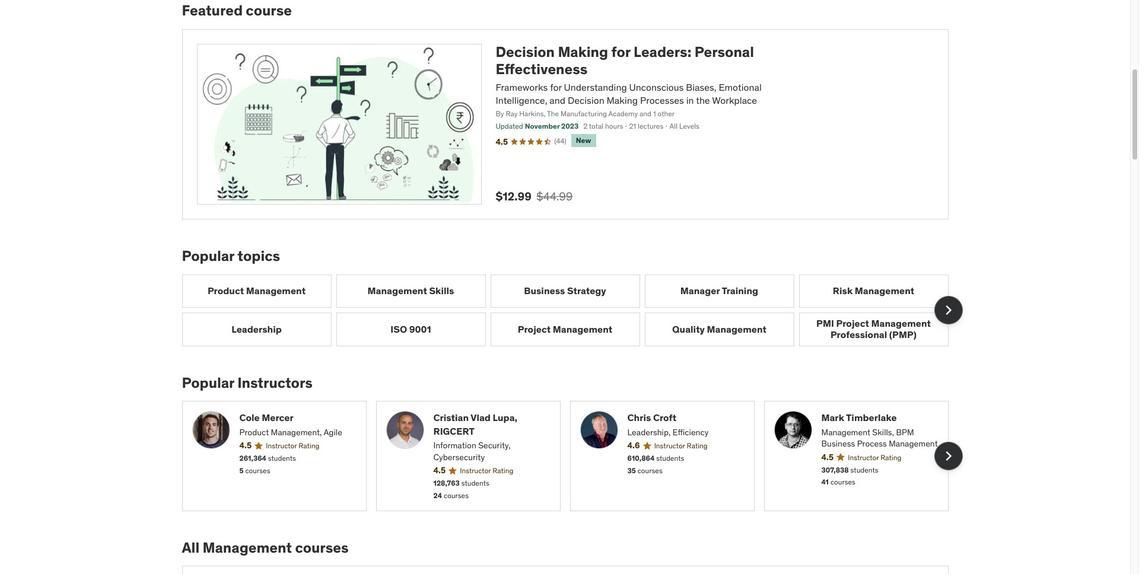 Task type: describe. For each thing, give the bounding box(es) containing it.
quality
[[672, 323, 705, 335]]

levels
[[679, 122, 699, 131]]

risk
[[833, 285, 853, 297]]

cole mercer product management, agile
[[239, 412, 342, 438]]

1 vertical spatial making
[[607, 94, 638, 106]]

mercer
[[262, 412, 294, 424]]

process
[[857, 439, 887, 449]]

management,
[[271, 427, 322, 438]]

management skills
[[368, 285, 454, 297]]

security,
[[478, 440, 511, 451]]

261,364
[[239, 454, 266, 463]]

popular for popular topics
[[182, 247, 234, 265]]

risk management
[[833, 285, 914, 297]]

2
[[583, 122, 587, 131]]

popular for popular instructors
[[182, 373, 234, 392]]

610,864
[[627, 454, 655, 463]]

decision making for leaders: personal effectiveness frameworks for understanding unconscious biases, emotional intelligence, and decision making processes in the workplace by ray harkins, the manufacturing academy and 1 other
[[496, 43, 762, 118]]

all management courses
[[182, 539, 349, 557]]

total
[[589, 122, 604, 131]]

by
[[496, 109, 504, 118]]

41
[[821, 478, 829, 487]]

0 horizontal spatial business
[[524, 285, 565, 297]]

popular topics
[[182, 247, 280, 265]]

skills
[[429, 285, 454, 297]]

4.5 for cole mercer
[[239, 440, 252, 451]]

lectures
[[638, 122, 663, 131]]

4.5 for mark timberlake
[[821, 452, 834, 463]]

product management
[[208, 285, 306, 297]]

$12.99
[[496, 189, 532, 203]]

instructors
[[238, 373, 313, 392]]

iso 9001
[[391, 323, 431, 335]]

cole
[[239, 412, 260, 424]]

strategy
[[567, 285, 606, 297]]

new
[[576, 136, 591, 145]]

product inside cole mercer product management, agile
[[239, 427, 269, 438]]

biases,
[[686, 81, 716, 93]]

manufacturing
[[561, 109, 607, 118]]

mark
[[821, 412, 844, 424]]

in
[[686, 94, 694, 106]]

instructor rating for skills,
[[848, 453, 901, 462]]

management inside 'link'
[[707, 323, 767, 335]]

courses for efficiency
[[638, 466, 663, 475]]

unconscious
[[629, 81, 684, 93]]

training
[[722, 285, 758, 297]]

5
[[239, 466, 244, 475]]

academy
[[608, 109, 638, 118]]

personal
[[695, 43, 754, 61]]

carousel element for popular instructors
[[182, 401, 963, 511]]

24
[[433, 491, 442, 500]]

timberlake
[[846, 412, 897, 424]]

cybersecurity
[[433, 452, 485, 463]]

21 lectures
[[629, 122, 663, 131]]

november
[[525, 122, 560, 131]]

307,838 students 41 courses
[[821, 466, 878, 487]]

rating for efficiency
[[687, 442, 708, 450]]

instructor for efficiency
[[654, 442, 685, 450]]

(44)
[[554, 136, 566, 145]]

the
[[547, 109, 559, 118]]

skills,
[[872, 427, 894, 438]]

cristian vlad lupa, rigcert link
[[433, 411, 550, 438]]

21
[[629, 122, 636, 131]]

instructor rating for management,
[[266, 442, 319, 450]]

next image
[[939, 447, 958, 466]]

croft
[[653, 412, 676, 424]]

updated
[[496, 122, 523, 131]]

cole mercer link
[[239, 411, 356, 425]]

leadership,
[[627, 427, 671, 438]]

the
[[696, 94, 710, 106]]

all for all levels
[[670, 122, 678, 131]]

manager training link
[[645, 275, 794, 308]]

information
[[433, 440, 476, 451]]

bpm
[[896, 427, 914, 438]]

iso 9001 link
[[336, 313, 486, 346]]

1 vertical spatial for
[[550, 81, 562, 93]]

course
[[246, 1, 292, 20]]

processes
[[640, 94, 684, 106]]

iso
[[391, 323, 407, 335]]

business inside mark timberlake management skills, bpm business process management
[[821, 439, 855, 449]]

261,364 students 5 courses
[[239, 454, 296, 475]]

instructor rating for efficiency
[[654, 442, 708, 450]]

0 vertical spatial for
[[611, 43, 631, 61]]

mark timberlake link
[[821, 411, 938, 425]]

project management link
[[490, 313, 640, 346]]

4.5 down updated
[[496, 136, 508, 147]]

leaders:
[[634, 43, 691, 61]]

2 total hours
[[583, 122, 623, 131]]



Task type: locate. For each thing, give the bounding box(es) containing it.
rating for rigcert
[[493, 467, 513, 475]]

product inside product management link
[[208, 285, 244, 297]]

chris
[[627, 412, 651, 424]]

rating down process
[[881, 453, 901, 462]]

other
[[658, 109, 675, 118]]

4.5 up "261,364"
[[239, 440, 252, 451]]

leadership link
[[182, 313, 331, 346]]

making up academy
[[607, 94, 638, 106]]

and up the
[[550, 94, 565, 106]]

instructor for rigcert
[[460, 467, 491, 475]]

cristian
[[433, 412, 469, 424]]

courses for rigcert
[[444, 491, 469, 500]]

instructor for skills,
[[848, 453, 879, 462]]

$12.99 $44.99
[[496, 189, 573, 203]]

decision up manufacturing
[[568, 94, 604, 106]]

1 horizontal spatial decision
[[568, 94, 604, 106]]

rating down security,
[[493, 467, 513, 475]]

management
[[246, 285, 306, 297], [368, 285, 427, 297], [855, 285, 914, 297], [871, 318, 931, 329], [553, 323, 612, 335], [707, 323, 767, 335], [821, 427, 870, 438], [889, 439, 938, 449], [203, 539, 292, 557]]

students
[[268, 454, 296, 463], [656, 454, 684, 463], [851, 466, 878, 474], [461, 479, 489, 488]]

agile
[[324, 427, 342, 438]]

management skills link
[[336, 275, 486, 308]]

chris croft leadership, efficiency
[[627, 412, 709, 438]]

manager training
[[680, 285, 758, 297]]

ray
[[506, 109, 518, 118]]

carousel element containing cole mercer
[[182, 401, 963, 511]]

1 horizontal spatial project
[[836, 318, 869, 329]]

popular instructors element
[[182, 373, 963, 511]]

0 horizontal spatial for
[[550, 81, 562, 93]]

rigcert
[[433, 425, 475, 437]]

students down process
[[851, 466, 878, 474]]

0 horizontal spatial project
[[518, 323, 551, 335]]

students inside the 610,864 students 35 courses
[[656, 454, 684, 463]]

courses inside the 610,864 students 35 courses
[[638, 466, 663, 475]]

professional
[[831, 329, 887, 341]]

making
[[558, 43, 608, 61], [607, 94, 638, 106]]

leadership
[[231, 323, 282, 335]]

0 vertical spatial product
[[208, 285, 244, 297]]

carousel element for popular topics
[[182, 275, 963, 346]]

instructor rating down process
[[848, 453, 901, 462]]

courses inside 307,838 students 41 courses
[[831, 478, 856, 487]]

carousel element
[[182, 275, 963, 346], [182, 401, 963, 511]]

business up 307,838
[[821, 439, 855, 449]]

0 vertical spatial decision
[[496, 43, 555, 61]]

rating down efficiency
[[687, 442, 708, 450]]

1 horizontal spatial business
[[821, 439, 855, 449]]

frameworks
[[496, 81, 548, 93]]

project down 'business strategy' link
[[518, 323, 551, 335]]

business left 'strategy'
[[524, 285, 565, 297]]

chris croft link
[[627, 411, 744, 425]]

0 vertical spatial making
[[558, 43, 608, 61]]

0 horizontal spatial decision
[[496, 43, 555, 61]]

featured course
[[182, 1, 292, 20]]

instructor for management,
[[266, 442, 297, 450]]

0 vertical spatial business
[[524, 285, 565, 297]]

1 carousel element from the top
[[182, 275, 963, 346]]

instructor rating for rigcert
[[460, 467, 513, 475]]

0 vertical spatial carousel element
[[182, 275, 963, 346]]

0 vertical spatial popular
[[182, 247, 234, 265]]

0 vertical spatial all
[[670, 122, 678, 131]]

4.5 up 128,763
[[433, 465, 446, 476]]

carousel element containing product management
[[182, 275, 963, 346]]

featured
[[182, 1, 243, 20]]

rating down management,
[[299, 442, 319, 450]]

2 carousel element from the top
[[182, 401, 963, 511]]

pmi project management professional (pmp)
[[816, 318, 931, 341]]

128,763
[[433, 479, 460, 488]]

and left 1
[[640, 109, 651, 118]]

and
[[550, 94, 565, 106], [640, 109, 651, 118]]

all for all management courses
[[182, 539, 199, 557]]

topics
[[238, 247, 280, 265]]

4.5 for cristian vlad lupa, rigcert
[[433, 465, 446, 476]]

lupa,
[[493, 412, 517, 424]]

courses inside '261,364 students 5 courses'
[[245, 466, 270, 475]]

students inside '261,364 students 5 courses'
[[268, 454, 296, 463]]

(pmp)
[[889, 329, 917, 341]]

business strategy
[[524, 285, 606, 297]]

risk management link
[[799, 275, 948, 308]]

rating for skills,
[[881, 453, 901, 462]]

for left leaders:
[[611, 43, 631, 61]]

1 horizontal spatial and
[[640, 109, 651, 118]]

for down effectiveness
[[550, 81, 562, 93]]

students for management,
[[268, 454, 296, 463]]

instructor down management,
[[266, 442, 297, 450]]

understanding
[[564, 81, 627, 93]]

cristian vlad lupa, rigcert information security, cybersecurity
[[433, 412, 517, 463]]

management inside pmi project management professional (pmp)
[[871, 318, 931, 329]]

128,763 students 24 courses
[[433, 479, 489, 500]]

students right "261,364"
[[268, 454, 296, 463]]

4.5 up 307,838
[[821, 452, 834, 463]]

instructor rating down management,
[[266, 442, 319, 450]]

pmi project management professional (pmp) link
[[799, 313, 948, 346]]

students right 610,864 on the right
[[656, 454, 684, 463]]

product management link
[[182, 275, 331, 308]]

decision up frameworks
[[496, 43, 555, 61]]

students for rigcert
[[461, 479, 489, 488]]

project right pmi on the right of page
[[836, 318, 869, 329]]

vlad
[[471, 412, 491, 424]]

decision
[[496, 43, 555, 61], [568, 94, 604, 106]]

35
[[627, 466, 636, 475]]

making up understanding on the top of page
[[558, 43, 608, 61]]

efficiency
[[673, 427, 709, 438]]

1 vertical spatial carousel element
[[182, 401, 963, 511]]

instructor rating down security,
[[460, 467, 513, 475]]

students inside 307,838 students 41 courses
[[851, 466, 878, 474]]

4.6
[[627, 440, 640, 451]]

next image
[[939, 301, 958, 320]]

0 vertical spatial and
[[550, 94, 565, 106]]

quality management link
[[645, 313, 794, 346]]

popular
[[182, 247, 234, 265], [182, 373, 234, 392]]

0 horizontal spatial and
[[550, 94, 565, 106]]

harkins,
[[519, 109, 546, 118]]

quality management
[[672, 323, 767, 335]]

intelligence,
[[496, 94, 547, 106]]

students for efficiency
[[656, 454, 684, 463]]

9001
[[409, 323, 431, 335]]

1 vertical spatial decision
[[568, 94, 604, 106]]

emotional
[[719, 81, 762, 93]]

effectiveness
[[496, 60, 588, 78]]

students inside '128,763 students 24 courses'
[[461, 479, 489, 488]]

courses inside '128,763 students 24 courses'
[[444, 491, 469, 500]]

0 horizontal spatial all
[[182, 539, 199, 557]]

mark timberlake management skills, bpm business process management
[[821, 412, 938, 449]]

manager
[[680, 285, 720, 297]]

1 vertical spatial product
[[239, 427, 269, 438]]

instructor down cybersecurity
[[460, 467, 491, 475]]

1 vertical spatial and
[[640, 109, 651, 118]]

pmi
[[816, 318, 834, 329]]

2 popular from the top
[[182, 373, 234, 392]]

1 vertical spatial popular
[[182, 373, 234, 392]]

workplace
[[712, 94, 757, 106]]

all levels
[[670, 122, 699, 131]]

instructor rating down efficiency
[[654, 442, 708, 450]]

popular instructors
[[182, 373, 313, 392]]

students right 128,763
[[461, 479, 489, 488]]

instructor down chris croft leadership, efficiency
[[654, 442, 685, 450]]

1 vertical spatial business
[[821, 439, 855, 449]]

students for skills,
[[851, 466, 878, 474]]

2023
[[561, 122, 579, 131]]

1 horizontal spatial all
[[670, 122, 678, 131]]

project management
[[518, 323, 612, 335]]

product down cole
[[239, 427, 269, 438]]

1
[[653, 109, 656, 118]]

courses for skills,
[[831, 478, 856, 487]]

1 vertical spatial all
[[182, 539, 199, 557]]

rating for management,
[[299, 442, 319, 450]]

courses for management,
[[245, 466, 270, 475]]

project inside pmi project management professional (pmp)
[[836, 318, 869, 329]]

business strategy link
[[490, 275, 640, 308]]

rating
[[299, 442, 319, 450], [687, 442, 708, 450], [881, 453, 901, 462], [493, 467, 513, 475]]

project inside project management link
[[518, 323, 551, 335]]

610,864 students 35 courses
[[627, 454, 684, 475]]

updated november 2023
[[496, 122, 579, 131]]

instructor
[[266, 442, 297, 450], [654, 442, 685, 450], [848, 453, 879, 462], [460, 467, 491, 475]]

1 popular from the top
[[182, 247, 234, 265]]

$44.99
[[536, 189, 573, 203]]

instructor down process
[[848, 453, 879, 462]]

product down popular topics
[[208, 285, 244, 297]]

hours
[[605, 122, 623, 131]]

1 horizontal spatial for
[[611, 43, 631, 61]]



Task type: vqa. For each thing, say whether or not it's contained in the screenshot.
"New"
yes



